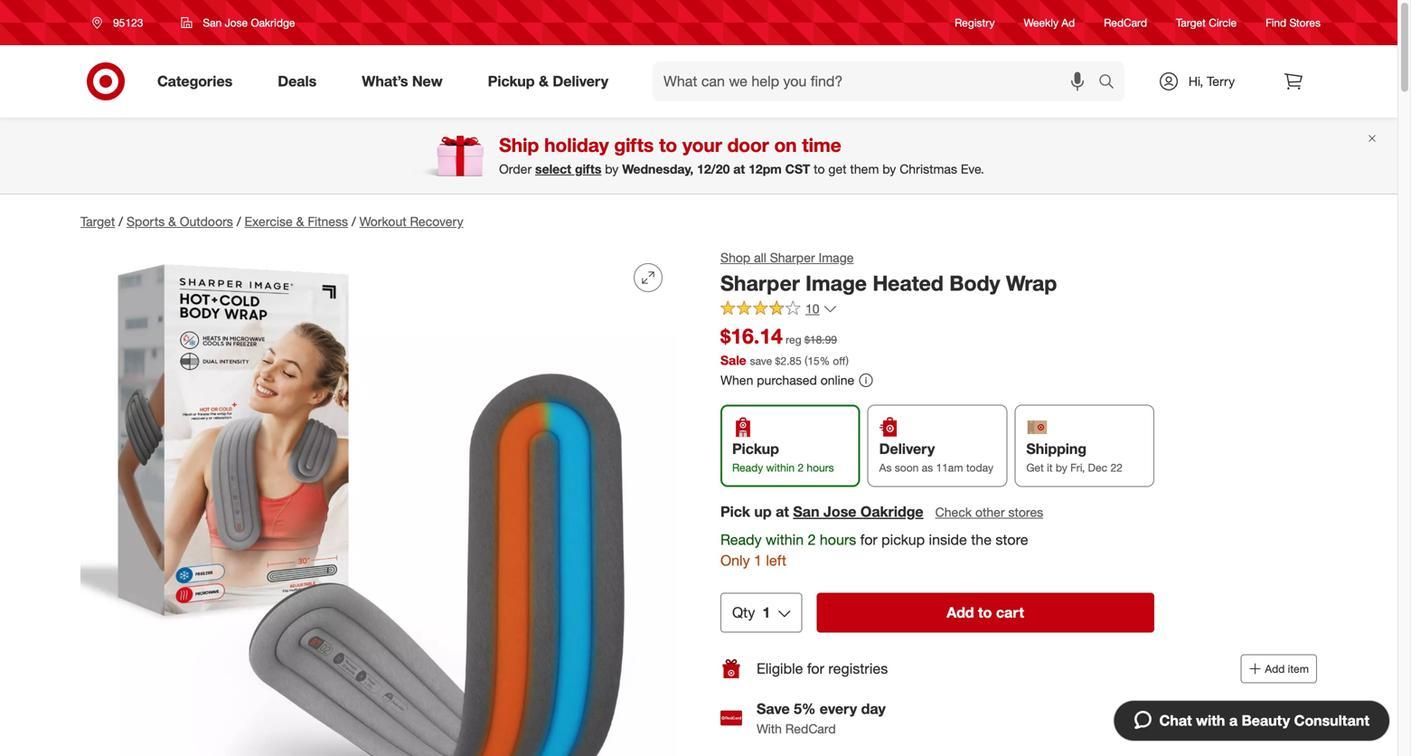 Task type: locate. For each thing, give the bounding box(es) containing it.
2 within from the top
[[766, 531, 804, 549]]

hi,
[[1189, 73, 1204, 89]]

to left get
[[814, 161, 825, 177]]

registries
[[829, 660, 888, 677]]

redcard link
[[1105, 15, 1148, 30]]

1 vertical spatial gifts
[[575, 161, 602, 177]]

0 vertical spatial add
[[947, 604, 975, 621]]

1 vertical spatial redcard
[[786, 721, 836, 737]]

all
[[754, 250, 767, 265]]

0 vertical spatial 2
[[798, 461, 804, 474]]

pickup up the up
[[733, 440, 780, 458]]

jose up categories link
[[225, 16, 248, 29]]

ready inside ready within 2 hours for pickup inside the store only 1 left
[[721, 531, 762, 549]]

weekly ad link
[[1024, 15, 1076, 30]]

oakridge
[[251, 16, 295, 29], [861, 503, 924, 521]]

0 vertical spatial jose
[[225, 16, 248, 29]]

2 horizontal spatial &
[[539, 72, 549, 90]]

oakridge up deals
[[251, 16, 295, 29]]

pickup up ship
[[488, 72, 535, 90]]

/ left exercise
[[237, 213, 241, 229]]

sale
[[721, 352, 747, 368]]

0 horizontal spatial san
[[203, 16, 222, 29]]

for down san jose oakridge button
[[861, 531, 878, 549]]

within up the up
[[767, 461, 795, 474]]

redcard down 5%
[[786, 721, 836, 737]]

/ right target link
[[119, 213, 123, 229]]

item
[[1289, 662, 1310, 675]]

0 vertical spatial ready
[[733, 461, 764, 474]]

for
[[861, 531, 878, 549], [808, 660, 825, 677]]

0 vertical spatial 1
[[754, 552, 762, 569]]

target left sports
[[81, 213, 115, 229]]

body
[[950, 270, 1001, 296]]

0 horizontal spatial to
[[659, 133, 678, 156]]

& left fitness
[[296, 213, 304, 229]]

1 horizontal spatial delivery
[[880, 440, 936, 458]]

1 vertical spatial hours
[[820, 531, 857, 549]]

only
[[721, 552, 750, 569]]

qty 1
[[733, 604, 771, 621]]

shop
[[721, 250, 751, 265]]

what's
[[362, 72, 408, 90]]

2 inside ready within 2 hours for pickup inside the store only 1 left
[[808, 531, 816, 549]]

1 horizontal spatial add
[[1266, 662, 1286, 675]]

by inside shipping get it by fri, dec 22
[[1056, 461, 1068, 474]]

1 horizontal spatial oakridge
[[861, 503, 924, 521]]

add for add to cart
[[947, 604, 975, 621]]

ready
[[733, 461, 764, 474], [721, 531, 762, 549]]

weekly
[[1024, 16, 1059, 29]]

delivery as soon as 11am today
[[880, 440, 994, 474]]

add left cart
[[947, 604, 975, 621]]

ready up the 'pick'
[[733, 461, 764, 474]]

select
[[536, 161, 572, 177]]

within up the left
[[766, 531, 804, 549]]

0 horizontal spatial /
[[119, 213, 123, 229]]

1 vertical spatial delivery
[[880, 440, 936, 458]]

image
[[819, 250, 854, 265], [806, 270, 867, 296]]

to left cart
[[979, 604, 993, 621]]

0 horizontal spatial 2
[[798, 461, 804, 474]]

2 horizontal spatial to
[[979, 604, 993, 621]]

ad
[[1062, 16, 1076, 29]]

by down holiday
[[605, 161, 619, 177]]

redcard right 'ad' on the top right
[[1105, 16, 1148, 29]]

fitness
[[308, 213, 348, 229]]

pick
[[721, 503, 751, 521]]

0 vertical spatial san
[[203, 16, 222, 29]]

your
[[683, 133, 723, 156]]

ready up 'only' in the right of the page
[[721, 531, 762, 549]]

for right eligible
[[808, 660, 825, 677]]

jose up ready within 2 hours for pickup inside the store only 1 left
[[824, 503, 857, 521]]

sharper down all
[[721, 270, 800, 296]]

at
[[734, 161, 746, 177], [776, 503, 790, 521]]

eligible for registries
[[757, 660, 888, 677]]

by right it
[[1056, 461, 1068, 474]]

0 vertical spatial target
[[1177, 16, 1206, 29]]

/ right fitness
[[352, 213, 356, 229]]

1 within from the top
[[767, 461, 795, 474]]

0 horizontal spatial jose
[[225, 16, 248, 29]]

0 vertical spatial within
[[767, 461, 795, 474]]

san right the up
[[794, 503, 820, 521]]

0 horizontal spatial add
[[947, 604, 975, 621]]

1 vertical spatial at
[[776, 503, 790, 521]]

target circle
[[1177, 16, 1237, 29]]

0 vertical spatial at
[[734, 161, 746, 177]]

0 horizontal spatial oakridge
[[251, 16, 295, 29]]

new
[[412, 72, 443, 90]]

1 vertical spatial target
[[81, 213, 115, 229]]

weekly ad
[[1024, 16, 1076, 29]]

$16.14
[[721, 324, 783, 349]]

1 horizontal spatial for
[[861, 531, 878, 549]]

0 vertical spatial delivery
[[553, 72, 609, 90]]

2 / from the left
[[237, 213, 241, 229]]

san
[[203, 16, 222, 29], [794, 503, 820, 521]]

target inside "link"
[[1177, 16, 1206, 29]]

& up ship
[[539, 72, 549, 90]]

holiday
[[545, 133, 609, 156]]

gifts down holiday
[[575, 161, 602, 177]]

ship
[[499, 133, 539, 156]]

1 vertical spatial to
[[814, 161, 825, 177]]

0 horizontal spatial pickup
[[488, 72, 535, 90]]

sharper right all
[[770, 250, 816, 265]]

workout
[[360, 213, 407, 229]]

san up categories link
[[203, 16, 222, 29]]

1 left the left
[[754, 552, 762, 569]]

0 vertical spatial hours
[[807, 461, 835, 474]]

target link
[[81, 213, 115, 229]]

hours up pick up at san jose oakridge
[[807, 461, 835, 474]]

hours
[[807, 461, 835, 474], [820, 531, 857, 549]]

/
[[119, 213, 123, 229], [237, 213, 241, 229], [352, 213, 356, 229]]

gifts up the "wednesday,"
[[614, 133, 654, 156]]

san jose oakridge button
[[794, 502, 924, 522]]

2 up pick up at san jose oakridge
[[798, 461, 804, 474]]

gifts
[[614, 133, 654, 156], [575, 161, 602, 177]]

0 horizontal spatial at
[[734, 161, 746, 177]]

chat
[[1160, 712, 1193, 729]]

on
[[775, 133, 797, 156]]

0 horizontal spatial target
[[81, 213, 115, 229]]

chat with a beauty consultant button
[[1114, 700, 1391, 742]]

0 horizontal spatial for
[[808, 660, 825, 677]]

at down door
[[734, 161, 746, 177]]

hi, terry
[[1189, 73, 1236, 89]]

add left item
[[1266, 662, 1286, 675]]

add to cart
[[947, 604, 1025, 621]]

0 vertical spatial for
[[861, 531, 878, 549]]

0 vertical spatial oakridge
[[251, 16, 295, 29]]

pickup & delivery link
[[473, 62, 631, 101]]

eve.
[[961, 161, 985, 177]]

1 vertical spatial add
[[1266, 662, 1286, 675]]

delivery
[[553, 72, 609, 90], [880, 440, 936, 458]]

0 vertical spatial redcard
[[1105, 16, 1148, 29]]

save 5% every day with redcard
[[757, 700, 886, 737]]

0 vertical spatial gifts
[[614, 133, 654, 156]]

categories
[[157, 72, 233, 90]]

left
[[766, 552, 787, 569]]

1 vertical spatial 2
[[808, 531, 816, 549]]

christmas
[[900, 161, 958, 177]]

2 horizontal spatial /
[[352, 213, 356, 229]]

pick up at san jose oakridge
[[721, 503, 924, 521]]

pickup for &
[[488, 72, 535, 90]]

22
[[1111, 461, 1123, 474]]

target / sports & outdoors / exercise & fitness / workout recovery
[[81, 213, 464, 229]]

1 vertical spatial san
[[794, 503, 820, 521]]

jose
[[225, 16, 248, 29], [824, 503, 857, 521]]

within
[[767, 461, 795, 474], [766, 531, 804, 549]]

target left the circle
[[1177, 16, 1206, 29]]

deals
[[278, 72, 317, 90]]

online
[[821, 372, 855, 388]]

by right "them"
[[883, 161, 897, 177]]

1 horizontal spatial target
[[1177, 16, 1206, 29]]

save
[[750, 354, 773, 368]]

1 right qty
[[763, 604, 771, 621]]

1 horizontal spatial by
[[883, 161, 897, 177]]

1 horizontal spatial redcard
[[1105, 16, 1148, 29]]

inside
[[929, 531, 968, 549]]

1 horizontal spatial 2
[[808, 531, 816, 549]]

0 horizontal spatial 1
[[754, 552, 762, 569]]

when
[[721, 372, 754, 388]]

1 vertical spatial for
[[808, 660, 825, 677]]

cart
[[997, 604, 1025, 621]]

2 vertical spatial to
[[979, 604, 993, 621]]

0 horizontal spatial redcard
[[786, 721, 836, 737]]

0 horizontal spatial delivery
[[553, 72, 609, 90]]

1 vertical spatial pickup
[[733, 440, 780, 458]]

eligible
[[757, 660, 804, 677]]

2 down pick up at san jose oakridge
[[808, 531, 816, 549]]

1 vertical spatial image
[[806, 270, 867, 296]]

1 vertical spatial ready
[[721, 531, 762, 549]]

& right sports
[[168, 213, 176, 229]]

heated
[[873, 270, 944, 296]]

1 vertical spatial 1
[[763, 604, 771, 621]]

1 horizontal spatial jose
[[824, 503, 857, 521]]

ready inside pickup ready within 2 hours
[[733, 461, 764, 474]]

exercise & fitness link
[[245, 213, 348, 229]]

1 horizontal spatial 1
[[763, 604, 771, 621]]

hours down pick up at san jose oakridge
[[820, 531, 857, 549]]

1 horizontal spatial /
[[237, 213, 241, 229]]

pickup inside pickup ready within 2 hours
[[733, 440, 780, 458]]

1 vertical spatial jose
[[824, 503, 857, 521]]

at right the up
[[776, 503, 790, 521]]

what's new
[[362, 72, 443, 90]]

day
[[862, 700, 886, 718]]

to up the "wednesday,"
[[659, 133, 678, 156]]

1 horizontal spatial pickup
[[733, 440, 780, 458]]

1 vertical spatial within
[[766, 531, 804, 549]]

95123 button
[[81, 6, 162, 39]]

redcard inside save 5% every day with redcard
[[786, 721, 836, 737]]

delivery up holiday
[[553, 72, 609, 90]]

2 horizontal spatial by
[[1056, 461, 1068, 474]]

delivery up soon
[[880, 440, 936, 458]]

oakridge up the pickup
[[861, 503, 924, 521]]

pickup & delivery
[[488, 72, 609, 90]]

sports
[[127, 213, 165, 229]]

0 vertical spatial pickup
[[488, 72, 535, 90]]

12pm
[[749, 161, 782, 177]]



Task type: describe. For each thing, give the bounding box(es) containing it.
search
[[1091, 74, 1134, 92]]

for inside ready within 2 hours for pickup inside the store only 1 left
[[861, 531, 878, 549]]

shipping get it by fri, dec 22
[[1027, 440, 1123, 474]]

$
[[776, 354, 781, 368]]

to inside button
[[979, 604, 993, 621]]

target for target circle
[[1177, 16, 1206, 29]]

)
[[846, 354, 849, 368]]

door
[[728, 133, 769, 156]]

0 horizontal spatial by
[[605, 161, 619, 177]]

save
[[757, 700, 790, 718]]

stores
[[1009, 504, 1044, 520]]

stores
[[1290, 16, 1321, 29]]

outdoors
[[180, 213, 233, 229]]

1 horizontal spatial gifts
[[614, 133, 654, 156]]

3 / from the left
[[352, 213, 356, 229]]

$16.14 reg $18.99 sale save $ 2.85 ( 15 % off )
[[721, 324, 849, 368]]

san jose oakridge
[[203, 16, 295, 29]]

0 horizontal spatial gifts
[[575, 161, 602, 177]]

off
[[833, 354, 846, 368]]

as
[[880, 461, 892, 474]]

up
[[755, 503, 772, 521]]

10
[[806, 301, 820, 317]]

add to cart button
[[817, 593, 1155, 632]]

reg
[[786, 333, 802, 347]]

%
[[820, 354, 830, 368]]

other
[[976, 504, 1006, 520]]

oakridge inside dropdown button
[[251, 16, 295, 29]]

get
[[829, 161, 847, 177]]

2.85
[[781, 354, 802, 368]]

5%
[[794, 700, 816, 718]]

check other stores button
[[935, 503, 1045, 522]]

sharper image heated body wrap, 1 of 9 image
[[81, 249, 677, 756]]

at inside the ship holiday gifts to your door on time order select gifts by wednesday, 12/20 at 12pm cst to get them by christmas eve.
[[734, 161, 746, 177]]

find stores link
[[1266, 15, 1321, 30]]

search button
[[1091, 62, 1134, 105]]

check other stores
[[936, 504, 1044, 520]]

find
[[1266, 16, 1287, 29]]

every
[[820, 700, 858, 718]]

add item
[[1266, 662, 1310, 675]]

target for target / sports & outdoors / exercise & fitness / workout recovery
[[81, 213, 115, 229]]

What can we help you find? suggestions appear below search field
[[653, 62, 1104, 101]]

beauty
[[1242, 712, 1291, 729]]

within inside ready within 2 hours for pickup inside the store only 1 left
[[766, 531, 804, 549]]

today
[[967, 461, 994, 474]]

hours inside pickup ready within 2 hours
[[807, 461, 835, 474]]

ready within 2 hours for pickup inside the store only 1 left
[[721, 531, 1029, 569]]

$18.99
[[805, 333, 838, 347]]

as
[[922, 461, 934, 474]]

delivery inside the pickup & delivery link
[[553, 72, 609, 90]]

10 link
[[721, 300, 838, 321]]

1 / from the left
[[119, 213, 123, 229]]

consultant
[[1295, 712, 1370, 729]]

san inside dropdown button
[[203, 16, 222, 29]]

ship holiday gifts to your door on time order select gifts by wednesday, 12/20 at 12pm cst to get them by christmas eve.
[[499, 133, 985, 177]]

workout recovery link
[[360, 213, 464, 229]]

1 inside ready within 2 hours for pickup inside the store only 1 left
[[754, 552, 762, 569]]

pickup ready within 2 hours
[[733, 440, 835, 474]]

add for add item
[[1266, 662, 1286, 675]]

chat with a beauty consultant
[[1160, 712, 1370, 729]]

2 inside pickup ready within 2 hours
[[798, 461, 804, 474]]

the
[[972, 531, 992, 549]]

0 vertical spatial image
[[819, 250, 854, 265]]

1 horizontal spatial san
[[794, 503, 820, 521]]

delivery inside the delivery as soon as 11am today
[[880, 440, 936, 458]]

with
[[1197, 712, 1226, 729]]

san jose oakridge button
[[169, 6, 307, 39]]

target circle link
[[1177, 15, 1237, 30]]

(
[[805, 354, 808, 368]]

store
[[996, 531, 1029, 549]]

1 horizontal spatial to
[[814, 161, 825, 177]]

it
[[1048, 461, 1053, 474]]

circle
[[1210, 16, 1237, 29]]

wrap
[[1007, 270, 1058, 296]]

15
[[808, 354, 820, 368]]

terry
[[1208, 73, 1236, 89]]

0 vertical spatial to
[[659, 133, 678, 156]]

registry
[[955, 16, 995, 29]]

recovery
[[410, 213, 464, 229]]

cst
[[786, 161, 811, 177]]

pickup for ready
[[733, 440, 780, 458]]

a
[[1230, 712, 1238, 729]]

11am
[[937, 461, 964, 474]]

add item button
[[1241, 654, 1318, 683]]

find stores
[[1266, 16, 1321, 29]]

time
[[803, 133, 842, 156]]

within inside pickup ready within 2 hours
[[767, 461, 795, 474]]

0 vertical spatial sharper
[[770, 250, 816, 265]]

1 horizontal spatial &
[[296, 213, 304, 229]]

0 horizontal spatial &
[[168, 213, 176, 229]]

pickup
[[882, 531, 925, 549]]

jose inside dropdown button
[[225, 16, 248, 29]]

check
[[936, 504, 972, 520]]

1 vertical spatial oakridge
[[861, 503, 924, 521]]

wednesday,
[[622, 161, 694, 177]]

when purchased online
[[721, 372, 855, 388]]

deals link
[[263, 62, 339, 101]]

qty
[[733, 604, 756, 621]]

sports & outdoors link
[[127, 213, 233, 229]]

get
[[1027, 461, 1045, 474]]

1 horizontal spatial at
[[776, 503, 790, 521]]

1 vertical spatial sharper
[[721, 270, 800, 296]]

registry link
[[955, 15, 995, 30]]

soon
[[895, 461, 919, 474]]

hours inside ready within 2 hours for pickup inside the store only 1 left
[[820, 531, 857, 549]]



Task type: vqa. For each thing, say whether or not it's contained in the screenshot.
Votes
no



